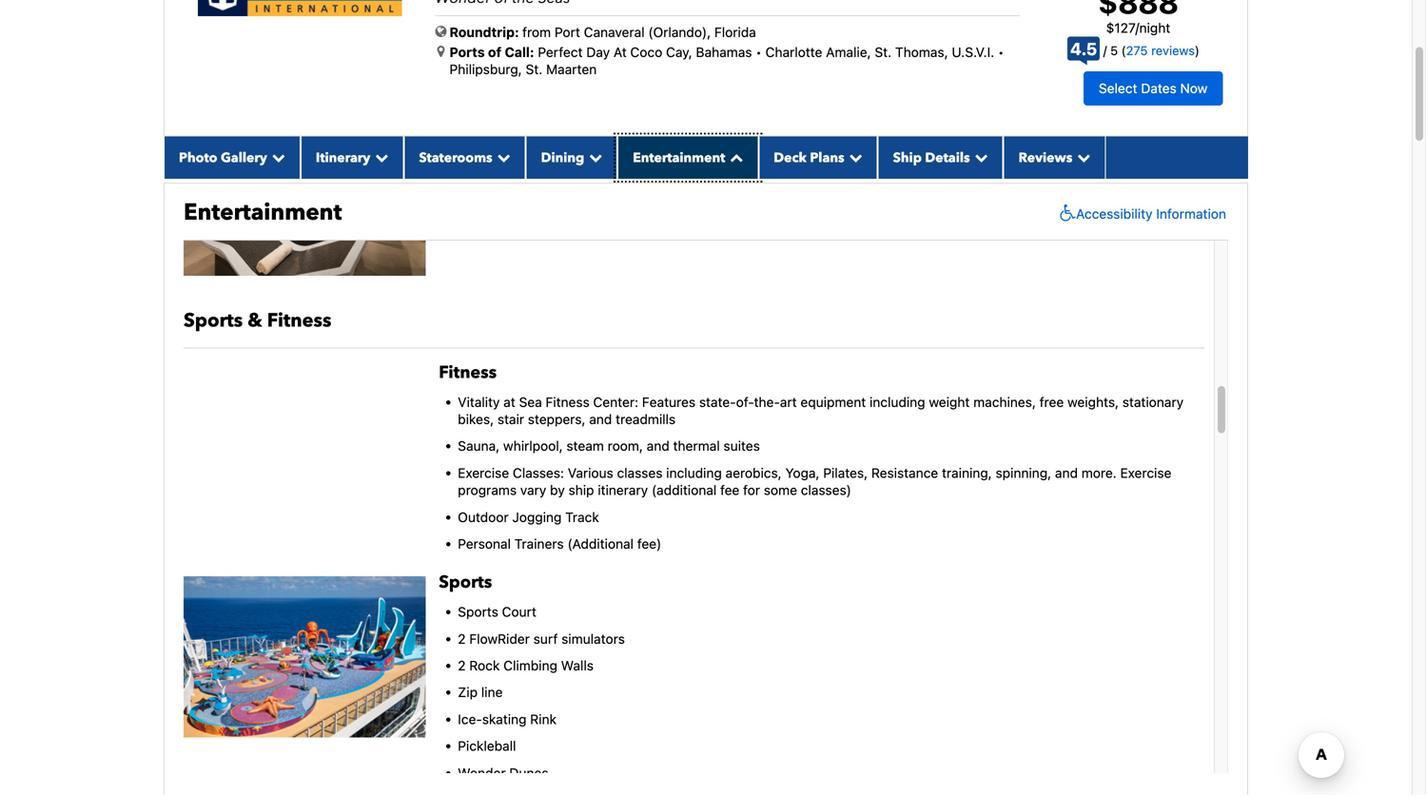 Task type: describe. For each thing, give the bounding box(es) containing it.
/ for $127
[[1136, 20, 1140, 36]]

roundtrip: from port canaveral (orlando), florida
[[450, 24, 757, 40]]

reviews
[[1019, 149, 1073, 167]]

1 exercise from the left
[[458, 465, 509, 481]]

of-
[[736, 394, 754, 410]]

deck
[[774, 149, 807, 167]]

amalie,
[[826, 44, 872, 60]]

select          dates now link
[[1084, 71, 1223, 106]]

2 for 2 flowrider surf simulators
[[458, 631, 466, 647]]

weights,
[[1068, 394, 1119, 410]]

rock
[[470, 658, 500, 674]]

spinning,
[[996, 465, 1052, 481]]

at
[[614, 44, 627, 60]]

machines,
[[974, 394, 1036, 410]]

wonder dunes
[[458, 766, 549, 781]]

1 vertical spatial sports
[[439, 571, 492, 595]]

sports for sports court
[[458, 605, 499, 620]]

(
[[1122, 43, 1127, 58]]

(additional
[[652, 483, 717, 498]]

2 flowrider surf simulators
[[458, 631, 625, 647]]

accessibility information
[[1077, 206, 1227, 222]]

steam
[[567, 439, 604, 454]]

outdoor
[[458, 510, 509, 525]]

features
[[642, 394, 696, 410]]

itinerary
[[598, 483, 648, 498]]

dates
[[1142, 80, 1177, 96]]

vitality at sea fitness center: features state-of-the-art equipment including weight machines, free weights, stationary bikes, stair steppers, and treadmills
[[458, 394, 1184, 427]]

from
[[523, 24, 551, 40]]

maarten
[[546, 62, 597, 77]]

zip line
[[458, 685, 503, 701]]

now
[[1181, 80, 1208, 96]]

call:
[[505, 44, 535, 60]]

chevron down image for dining
[[585, 151, 603, 164]]

staterooms button
[[404, 136, 526, 179]]

by
[[550, 483, 565, 498]]

1 horizontal spatial st.
[[875, 44, 892, 60]]

of
[[488, 44, 502, 60]]

climbing
[[504, 658, 558, 674]]

u.s.v.i.
[[952, 44, 995, 60]]

reviews
[[1152, 43, 1196, 58]]

some
[[764, 483, 798, 498]]

chevron down image for reviews
[[1073, 151, 1091, 164]]

exercise classes: various classes including aerobics, yoga, pilates, resistance training, spinning, and more. exercise programs vary by ship itinerary (additional fee for some classes)
[[458, 465, 1172, 498]]

coco
[[631, 44, 663, 60]]

2 • from the left
[[999, 44, 1005, 60]]

sports for sports & fitness
[[184, 308, 243, 334]]

classes)
[[801, 483, 852, 498]]

bahamas
[[696, 44, 752, 60]]

classes
[[617, 465, 663, 481]]

night
[[1140, 20, 1171, 36]]

photo gallery
[[179, 149, 267, 167]]

dining button
[[526, 136, 618, 179]]

select          dates now
[[1099, 80, 1208, 96]]

entertainment button
[[618, 136, 759, 179]]

itinerary button
[[301, 136, 404, 179]]

0 horizontal spatial st.
[[526, 62, 543, 77]]

stationary
[[1123, 394, 1184, 410]]

itinerary
[[316, 149, 371, 167]]

vitality
[[458, 394, 500, 410]]

philipsburg,
[[450, 62, 522, 77]]

275 reviews link
[[1127, 43, 1196, 58]]

personal
[[458, 536, 511, 552]]

plans
[[810, 149, 845, 167]]

sauna,
[[458, 439, 500, 454]]

cay,
[[666, 44, 693, 60]]

accessibility
[[1077, 206, 1153, 222]]

dunes
[[510, 766, 549, 781]]

walls
[[561, 658, 594, 674]]

(additional
[[568, 536, 634, 552]]

(orlando),
[[649, 24, 711, 40]]

yoga,
[[786, 465, 820, 481]]

1 • from the left
[[756, 44, 762, 60]]

deck plans
[[774, 149, 845, 167]]

whirlpool,
[[504, 439, 563, 454]]

including inside vitality at sea fitness center: features state-of-the-art equipment including weight machines, free weights, stationary bikes, stair steppers, and treadmills
[[870, 394, 926, 410]]

rink
[[530, 712, 557, 728]]

pickleball
[[458, 739, 516, 754]]

chevron down image for itinerary
[[371, 151, 389, 164]]

photo
[[179, 149, 218, 167]]

line
[[482, 685, 503, 701]]



Task type: vqa. For each thing, say whether or not it's contained in the screenshot.
from's OCEANVIEW
no



Task type: locate. For each thing, give the bounding box(es) containing it.
2 vertical spatial fitness
[[546, 394, 590, 410]]

2 2 from the top
[[458, 658, 466, 674]]

0 horizontal spatial •
[[756, 44, 762, 60]]

1 chevron down image from the left
[[371, 151, 389, 164]]

surf
[[534, 631, 558, 647]]

information
[[1157, 206, 1227, 222]]

/ up 4.5 / 5 ( 275 reviews )
[[1136, 20, 1140, 36]]

1 vertical spatial and
[[647, 439, 670, 454]]

1 horizontal spatial •
[[999, 44, 1005, 60]]

0 vertical spatial 2
[[458, 631, 466, 647]]

1 horizontal spatial including
[[870, 394, 926, 410]]

wheelchair image
[[1056, 204, 1077, 223]]

ship details
[[893, 149, 971, 167]]

0 vertical spatial /
[[1136, 20, 1140, 36]]

st. right 'amalie,'
[[875, 44, 892, 60]]

aerobics,
[[726, 465, 782, 481]]

chevron down image inside the ship details dropdown button
[[971, 151, 989, 164]]

2 horizontal spatial and
[[1056, 465, 1078, 481]]

1 horizontal spatial /
[[1136, 20, 1140, 36]]

wonder
[[458, 766, 506, 781]]

chevron down image
[[371, 151, 389, 164], [493, 151, 511, 164], [585, 151, 603, 164], [845, 151, 863, 164], [971, 151, 989, 164], [1073, 151, 1091, 164]]

chevron down image left dining
[[493, 151, 511, 164]]

1 vertical spatial st.
[[526, 62, 543, 77]]

ports
[[450, 44, 485, 60]]

entertainment inside entertainment dropdown button
[[633, 149, 726, 167]]

state-
[[700, 394, 736, 410]]

1 vertical spatial /
[[1104, 43, 1108, 58]]

fitness
[[267, 308, 332, 334], [439, 361, 497, 384], [546, 394, 590, 410]]

resistance
[[872, 465, 939, 481]]

0 vertical spatial sports
[[184, 308, 243, 334]]

jogging
[[512, 510, 562, 525]]

1 vertical spatial entertainment
[[184, 197, 342, 228]]

exercise right more.
[[1121, 465, 1172, 481]]

pilates,
[[824, 465, 868, 481]]

0 vertical spatial fitness
[[267, 308, 332, 334]]

0 horizontal spatial entertainment
[[184, 197, 342, 228]]

2 vertical spatial and
[[1056, 465, 1078, 481]]

sports court
[[458, 605, 537, 620]]

sea
[[519, 394, 542, 410]]

details
[[926, 149, 971, 167]]

0 vertical spatial and
[[589, 412, 612, 427]]

thermal
[[673, 439, 720, 454]]

and inside vitality at sea fitness center: features state-of-the-art equipment including weight machines, free weights, stationary bikes, stair steppers, and treadmills
[[589, 412, 612, 427]]

steppers,
[[528, 412, 586, 427]]

1 2 from the top
[[458, 631, 466, 647]]

map marker image
[[437, 45, 445, 58]]

exercise up programs
[[458, 465, 509, 481]]

4.5 / 5 ( 275 reviews )
[[1071, 39, 1200, 59]]

including inside exercise classes: various classes including aerobics, yoga, pilates, resistance training, spinning, and more. exercise programs vary by ship itinerary (additional fee for some classes)
[[667, 465, 722, 481]]

fitness up 'steppers,'
[[546, 394, 590, 410]]

chevron down image inside staterooms dropdown button
[[493, 151, 511, 164]]

stair
[[498, 412, 525, 427]]

roundtrip:
[[450, 24, 519, 40]]

sauna, whirlpool, steam room, and thermal suites
[[458, 439, 760, 454]]

entertainment main content
[[154, 0, 1258, 796]]

/ for 4.5
[[1104, 43, 1108, 58]]

and down center:
[[589, 412, 612, 427]]

1 vertical spatial including
[[667, 465, 722, 481]]

0 vertical spatial entertainment
[[633, 149, 726, 167]]

chevron down image inside the dining dropdown button
[[585, 151, 603, 164]]

ship details button
[[878, 136, 1004, 179]]

sports
[[184, 308, 243, 334], [439, 571, 492, 595], [458, 605, 499, 620]]

sports up "flowrider"
[[458, 605, 499, 620]]

0 horizontal spatial exercise
[[458, 465, 509, 481]]

chevron down image left ship
[[845, 151, 863, 164]]

1 vertical spatial 2
[[458, 658, 466, 674]]

0 horizontal spatial fitness
[[267, 308, 332, 334]]

and left more.
[[1056, 465, 1078, 481]]

for
[[744, 483, 761, 498]]

programs
[[458, 483, 517, 498]]

outdoor jogging track
[[458, 510, 599, 525]]

center:
[[593, 394, 639, 410]]

suites
[[724, 439, 760, 454]]

• down florida
[[756, 44, 762, 60]]

fee)
[[638, 536, 662, 552]]

sports left & at top
[[184, 308, 243, 334]]

2 rock climbing walls
[[458, 658, 594, 674]]

simulators
[[562, 631, 625, 647]]

chevron down image left staterooms
[[371, 151, 389, 164]]

2 left rock
[[458, 658, 466, 674]]

weight
[[929, 394, 970, 410]]

vary
[[521, 483, 547, 498]]

$127
[[1107, 20, 1136, 36]]

chevron down image for ship details
[[971, 151, 989, 164]]

art
[[780, 394, 797, 410]]

1 vertical spatial fitness
[[439, 361, 497, 384]]

/ left 5
[[1104, 43, 1108, 58]]

ports of call: perfect day at coco cay, bahamas • charlotte amalie, st. thomas, u.s.v.i. • philipsburg, st. maarten
[[450, 44, 1005, 77]]

trainers
[[515, 536, 564, 552]]

reviews button
[[1004, 136, 1106, 179]]

$127 / night
[[1107, 20, 1171, 36]]

fee
[[721, 483, 740, 498]]

chevron down image up wheelchair image
[[1073, 151, 1091, 164]]

1 horizontal spatial entertainment
[[633, 149, 726, 167]]

room,
[[608, 439, 643, 454]]

chevron down image inside deck plans dropdown button
[[845, 151, 863, 164]]

2 exercise from the left
[[1121, 465, 1172, 481]]

1 horizontal spatial and
[[647, 439, 670, 454]]

deck plans button
[[759, 136, 878, 179]]

st. down call:
[[526, 62, 543, 77]]

2 left "flowrider"
[[458, 631, 466, 647]]

0 vertical spatial including
[[870, 394, 926, 410]]

fitness right & at top
[[267, 308, 332, 334]]

0 horizontal spatial including
[[667, 465, 722, 481]]

5
[[1111, 43, 1119, 58]]

6 chevron down image from the left
[[1073, 151, 1091, 164]]

and
[[589, 412, 612, 427], [647, 439, 670, 454], [1056, 465, 1078, 481]]

including up '(additional'
[[667, 465, 722, 481]]

the-
[[754, 394, 780, 410]]

port
[[555, 24, 581, 40]]

track
[[566, 510, 599, 525]]

staterooms
[[419, 149, 493, 167]]

gallery
[[221, 149, 267, 167]]

ship
[[893, 149, 922, 167]]

various
[[568, 465, 614, 481]]

photo gallery button
[[164, 136, 301, 179]]

globe image
[[435, 25, 447, 38]]

275
[[1127, 43, 1148, 58]]

chevron down image left reviews on the right top
[[971, 151, 989, 164]]

chevron up image
[[726, 151, 744, 164]]

2 for 2 rock climbing walls
[[458, 658, 466, 674]]

5 chevron down image from the left
[[971, 151, 989, 164]]

/
[[1136, 20, 1140, 36], [1104, 43, 1108, 58]]

1 horizontal spatial exercise
[[1121, 465, 1172, 481]]

chevron down image for deck plans
[[845, 151, 863, 164]]

sports & fitness
[[184, 308, 332, 334]]

thomas,
[[896, 44, 949, 60]]

ship
[[569, 483, 594, 498]]

fitness up vitality
[[439, 361, 497, 384]]

entertainment
[[633, 149, 726, 167], [184, 197, 342, 228]]

2 horizontal spatial fitness
[[546, 394, 590, 410]]

skating
[[482, 712, 527, 728]]

treadmills
[[616, 412, 676, 427]]

equipment
[[801, 394, 866, 410]]

0 vertical spatial st.
[[875, 44, 892, 60]]

0 horizontal spatial /
[[1104, 43, 1108, 58]]

including left weight
[[870, 394, 926, 410]]

chevron down image for staterooms
[[493, 151, 511, 164]]

perfect
[[538, 44, 583, 60]]

free
[[1040, 394, 1064, 410]]

and inside exercise classes: various classes including aerobics, yoga, pilates, resistance training, spinning, and more. exercise programs vary by ship itinerary (additional fee for some classes)
[[1056, 465, 1078, 481]]

royal caribbean image
[[198, 0, 402, 16]]

chevron down image
[[267, 151, 285, 164]]

at
[[504, 394, 516, 410]]

&
[[248, 308, 263, 334]]

1 horizontal spatial fitness
[[439, 361, 497, 384]]

chevron down image inside reviews dropdown button
[[1073, 151, 1091, 164]]

4 chevron down image from the left
[[845, 151, 863, 164]]

2 vertical spatial sports
[[458, 605, 499, 620]]

accessibility information link
[[1056, 204, 1227, 223]]

3 chevron down image from the left
[[585, 151, 603, 164]]

fitness inside vitality at sea fitness center: features state-of-the-art equipment including weight machines, free weights, stationary bikes, stair steppers, and treadmills
[[546, 394, 590, 410]]

chevron down image inside itinerary dropdown button
[[371, 151, 389, 164]]

personal trainers (additional fee)
[[458, 536, 662, 552]]

sports down personal
[[439, 571, 492, 595]]

florida
[[715, 24, 757, 40]]

/ inside 4.5 / 5 ( 275 reviews )
[[1104, 43, 1108, 58]]

0 horizontal spatial and
[[589, 412, 612, 427]]

chevron down image down 'maarten' on the left top of the page
[[585, 151, 603, 164]]

• right 'u.s.v.i.' on the right top of the page
[[999, 44, 1005, 60]]

and down treadmills
[[647, 439, 670, 454]]

2 chevron down image from the left
[[493, 151, 511, 164]]



